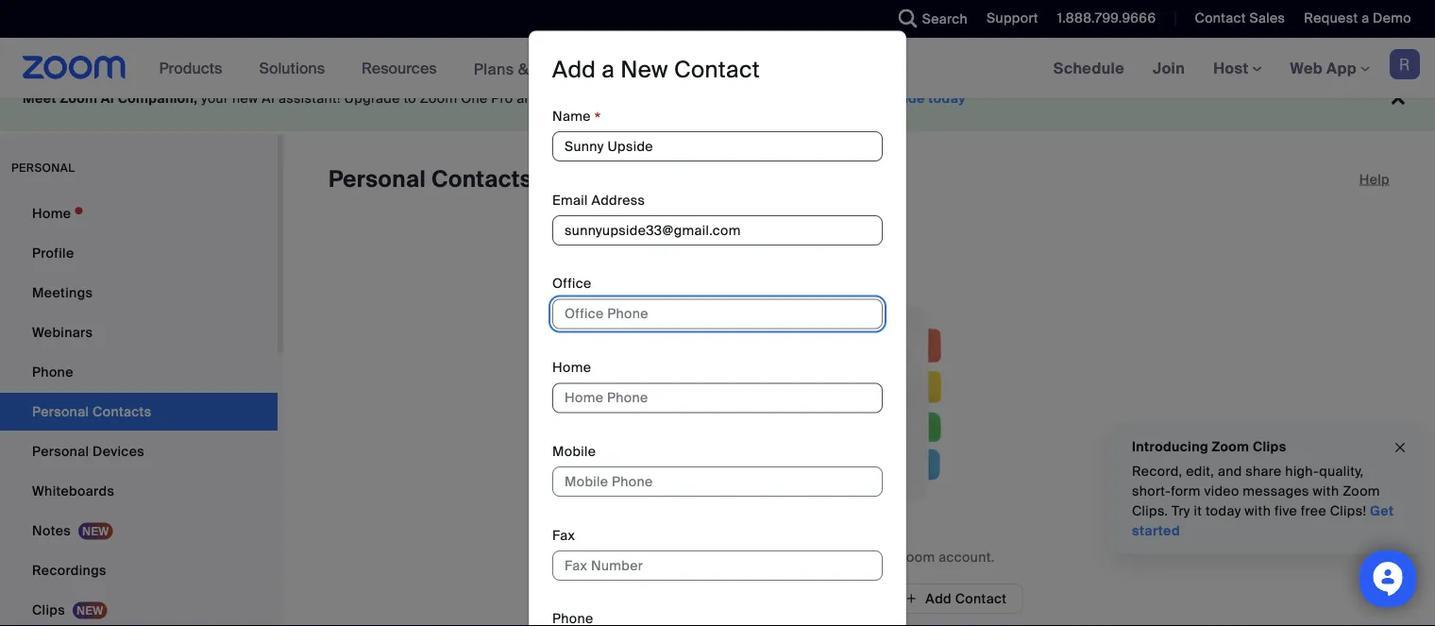 Task type: vqa. For each thing, say whether or not it's contained in the screenshot.
the topmost Account
no



Task type: describe. For each thing, give the bounding box(es) containing it.
zoom left one at the top left of page
[[420, 90, 458, 107]]

help
[[1360, 170, 1390, 188]]

demo
[[1373, 9, 1412, 27]]

and inside meet zoom ai companion, footer
[[517, 90, 541, 107]]

introducing
[[1132, 438, 1209, 455]]

1.888.799.9666 button up schedule link at the right top of the page
[[1058, 9, 1157, 27]]

webinars
[[32, 324, 93, 341]]

and inside record, edit, and share high-quality, short-form video messages with zoom clips. try it today with five free clips!
[[1218, 463, 1243, 480]]

get
[[545, 90, 566, 107]]

form
[[1171, 483, 1201, 500]]

2 ai from the left
[[262, 90, 275, 107]]

record, edit, and share high-quality, short-form video messages with zoom clips. try it today with five free clips!
[[1132, 463, 1381, 520]]

1 horizontal spatial clips
[[1253, 438, 1287, 455]]

assistant!
[[279, 90, 341, 107]]

meetings navigation
[[1040, 38, 1436, 100]]

meet zoom ai companion, your new ai assistant! upgrade to zoom one pro and get access to ai companion at no additional cost. upgrade today
[[23, 90, 966, 107]]

fax
[[553, 527, 575, 544]]

add for add a new contact
[[553, 55, 596, 85]]

additional
[[766, 90, 830, 107]]

high-
[[1286, 463, 1320, 480]]

1.888.799.9666
[[1058, 9, 1157, 27]]

email address
[[553, 192, 645, 209]]

plans & pricing
[[474, 59, 585, 79]]

sales
[[1250, 9, 1286, 27]]

Mobile text field
[[553, 467, 883, 497]]

short-
[[1132, 483, 1171, 500]]

messages
[[1243, 483, 1310, 500]]

access
[[569, 90, 615, 107]]

Office Phone text field
[[553, 300, 883, 330]]

2 horizontal spatial to
[[851, 548, 863, 566]]

phone
[[32, 363, 73, 381]]

meetings link
[[0, 274, 278, 312]]

started
[[1132, 522, 1181, 540]]

quality,
[[1320, 463, 1364, 480]]

one
[[461, 90, 488, 107]]

personal
[[11, 161, 75, 175]]

added
[[806, 548, 847, 566]]

phone link
[[0, 353, 278, 391]]

request
[[1305, 9, 1359, 27]]

notes
[[32, 522, 71, 539]]

0 horizontal spatial to
[[404, 90, 417, 107]]

zoom up add icon
[[898, 548, 936, 566]]

contact sales
[[1195, 9, 1286, 27]]

join
[[1153, 58, 1186, 78]]

clips!
[[1331, 502, 1367, 520]]

pricing
[[533, 59, 585, 79]]

1.888.799.9666 button up schedule
[[1044, 0, 1161, 38]]

zoom down zoom logo
[[60, 90, 98, 107]]

clips link
[[0, 591, 278, 626]]

contact inside button
[[956, 590, 1007, 607]]

companion,
[[118, 90, 198, 107]]

clips inside personal menu menu
[[32, 601, 65, 619]]

zoom up the edit,
[[1212, 438, 1250, 455]]

record,
[[1132, 463, 1183, 480]]

devices
[[93, 443, 145, 460]]

profile link
[[0, 234, 278, 272]]

it
[[1194, 502, 1203, 520]]

help link
[[1360, 164, 1390, 195]]

personal contacts
[[329, 165, 533, 194]]

zoom logo image
[[23, 56, 126, 79]]

edit,
[[1186, 463, 1215, 480]]

personal for personal contacts
[[329, 165, 426, 194]]

name
[[553, 108, 591, 125]]

profile
[[32, 244, 74, 262]]

email
[[553, 192, 588, 209]]

a for request
[[1362, 9, 1370, 27]]

pro
[[491, 90, 513, 107]]

personal menu menu
[[0, 195, 278, 626]]

add for add contact
[[926, 590, 952, 607]]

First and Last Name text field
[[553, 132, 883, 162]]

meet
[[23, 90, 57, 107]]

contacts
[[432, 165, 533, 194]]

add a new contact
[[553, 55, 760, 85]]

Email Address text field
[[553, 216, 883, 246]]

contact sales link up join at the top right
[[1181, 0, 1291, 38]]

banner containing schedule
[[0, 38, 1436, 100]]

get
[[1371, 502, 1394, 520]]

request a demo
[[1305, 9, 1412, 27]]

*
[[595, 108, 601, 130]]



Task type: locate. For each thing, give the bounding box(es) containing it.
name *
[[553, 108, 601, 130]]

home inside personal menu menu
[[32, 204, 71, 222]]

a for add
[[602, 55, 615, 85]]

video
[[1205, 483, 1240, 500]]

add contact button
[[889, 584, 1023, 614]]

contact sales link up the meetings navigation
[[1195, 9, 1286, 27]]

upgrade today link
[[869, 90, 966, 107]]

whiteboards link
[[0, 472, 278, 510]]

0 horizontal spatial home
[[32, 204, 71, 222]]

add a new contact dialog
[[529, 31, 907, 626]]

0 horizontal spatial with
[[1245, 502, 1272, 520]]

0 vertical spatial today
[[929, 90, 966, 107]]

1 vertical spatial personal
[[32, 443, 89, 460]]

with up the free
[[1313, 483, 1340, 500]]

office
[[553, 275, 592, 293]]

home link
[[0, 195, 278, 232]]

zoom
[[60, 90, 98, 107], [420, 90, 458, 107], [1212, 438, 1250, 455], [1343, 483, 1381, 500], [898, 548, 936, 566]]

1 vertical spatial your
[[867, 548, 895, 566]]

add image
[[905, 590, 918, 607]]

no
[[746, 90, 762, 107]]

a up access in the left top of the page
[[602, 55, 615, 85]]

1 vertical spatial home
[[553, 359, 592, 377]]

home
[[32, 204, 71, 222], [553, 359, 592, 377]]

to right access in the left top of the page
[[619, 90, 632, 107]]

companion
[[652, 90, 727, 107]]

and up video
[[1218, 463, 1243, 480]]

personal devices
[[32, 443, 145, 460]]

clips
[[1253, 438, 1287, 455], [32, 601, 65, 619]]

1 vertical spatial a
[[602, 55, 615, 85]]

0 horizontal spatial personal
[[32, 443, 89, 460]]

0 horizontal spatial today
[[929, 90, 966, 107]]

0 horizontal spatial ai
[[101, 90, 114, 107]]

add up access in the left top of the page
[[553, 55, 596, 85]]

support
[[987, 9, 1039, 27]]

1 vertical spatial clips
[[32, 601, 65, 619]]

ai right new
[[262, 90, 275, 107]]

with
[[1313, 483, 1340, 500], [1245, 502, 1272, 520]]

with down messages
[[1245, 502, 1272, 520]]

to
[[404, 90, 417, 107], [619, 90, 632, 107], [851, 548, 863, 566]]

zoom up clips!
[[1343, 483, 1381, 500]]

2 upgrade from the left
[[869, 90, 925, 107]]

clips.
[[1132, 502, 1169, 520]]

address
[[592, 192, 645, 209]]

1 horizontal spatial and
[[1218, 463, 1243, 480]]

0 horizontal spatial clips
[[32, 601, 65, 619]]

banner
[[0, 38, 1436, 100]]

0 horizontal spatial and
[[517, 90, 541, 107]]

0 vertical spatial add
[[553, 55, 596, 85]]

close image
[[1393, 437, 1408, 459]]

1 horizontal spatial with
[[1313, 483, 1340, 500]]

contact inside dialog
[[674, 55, 760, 85]]

1 horizontal spatial your
[[867, 548, 895, 566]]

today inside record, edit, and share high-quality, short-form video messages with zoom clips. try it today with five free clips!
[[1206, 502, 1242, 520]]

1 vertical spatial contact
[[674, 55, 760, 85]]

add inside dialog
[[553, 55, 596, 85]]

1 horizontal spatial today
[[1206, 502, 1242, 520]]

your right added at the right of the page
[[867, 548, 895, 566]]

a left demo
[[1362, 9, 1370, 27]]

support link
[[973, 0, 1044, 38], [987, 9, 1039, 27]]

your
[[201, 90, 229, 107], [867, 548, 895, 566]]

0 horizontal spatial your
[[201, 90, 229, 107]]

no contacts added to your zoom account.
[[724, 548, 995, 566]]

to left one at the top left of page
[[404, 90, 417, 107]]

no
[[724, 548, 743, 566]]

1 horizontal spatial to
[[619, 90, 632, 107]]

home down the office
[[553, 359, 592, 377]]

&
[[518, 59, 529, 79]]

personal inside 'link'
[[32, 443, 89, 460]]

home inside add a new contact dialog
[[553, 359, 592, 377]]

introducing zoom clips
[[1132, 438, 1287, 455]]

get started
[[1132, 502, 1394, 540]]

Fax text field
[[553, 551, 883, 581]]

meet zoom ai companion, footer
[[0, 66, 1436, 131]]

request a demo link
[[1291, 0, 1436, 38], [1305, 9, 1412, 27]]

0 vertical spatial and
[[517, 90, 541, 107]]

2 horizontal spatial ai
[[635, 90, 648, 107]]

contact up at
[[674, 55, 760, 85]]

add contact
[[926, 590, 1007, 607]]

3 ai from the left
[[635, 90, 648, 107]]

get started link
[[1132, 502, 1394, 540]]

cost.
[[833, 90, 865, 107]]

upgrade right cost.
[[869, 90, 925, 107]]

add right add icon
[[926, 590, 952, 607]]

today inside meet zoom ai companion, footer
[[929, 90, 966, 107]]

1 upgrade from the left
[[344, 90, 400, 107]]

2 vertical spatial contact
[[956, 590, 1007, 607]]

1 vertical spatial add
[[926, 590, 952, 607]]

0 horizontal spatial contact
[[674, 55, 760, 85]]

notes link
[[0, 512, 278, 550]]

today
[[929, 90, 966, 107], [1206, 502, 1242, 520]]

at
[[730, 90, 743, 107]]

personal for personal devices
[[32, 443, 89, 460]]

account.
[[939, 548, 995, 566]]

contact down account.
[[956, 590, 1007, 607]]

contact sales link
[[1181, 0, 1291, 38], [1195, 9, 1286, 27]]

personal
[[329, 165, 426, 194], [32, 443, 89, 460]]

your for to
[[867, 548, 895, 566]]

home up profile
[[32, 204, 71, 222]]

share
[[1246, 463, 1282, 480]]

upgrade right assistant!
[[344, 90, 400, 107]]

webinars link
[[0, 314, 278, 351]]

and
[[517, 90, 541, 107], [1218, 463, 1243, 480]]

try
[[1172, 502, 1191, 520]]

free
[[1301, 502, 1327, 520]]

new
[[621, 55, 669, 85]]

mobile
[[553, 443, 596, 461]]

0 horizontal spatial add
[[553, 55, 596, 85]]

contact
[[1195, 9, 1247, 27], [674, 55, 760, 85], [956, 590, 1007, 607]]

join link
[[1139, 38, 1200, 98]]

ai
[[101, 90, 114, 107], [262, 90, 275, 107], [635, 90, 648, 107]]

plans
[[474, 59, 514, 79]]

1 horizontal spatial contact
[[956, 590, 1007, 607]]

clips down recordings
[[32, 601, 65, 619]]

1 horizontal spatial personal
[[329, 165, 426, 194]]

ai down new
[[635, 90, 648, 107]]

add
[[553, 55, 596, 85], [926, 590, 952, 607]]

2 horizontal spatial contact
[[1195, 9, 1247, 27]]

product information navigation
[[145, 38, 599, 100]]

1 horizontal spatial ai
[[262, 90, 275, 107]]

recordings link
[[0, 552, 278, 589]]

and left get
[[517, 90, 541, 107]]

0 horizontal spatial a
[[602, 55, 615, 85]]

Home text field
[[553, 383, 883, 414]]

0 vertical spatial personal
[[329, 165, 426, 194]]

0 vertical spatial clips
[[1253, 438, 1287, 455]]

meetings
[[32, 284, 93, 301]]

plans & pricing link
[[474, 59, 585, 79], [474, 59, 585, 79]]

ai down zoom logo
[[101, 90, 114, 107]]

contacts
[[746, 548, 802, 566]]

personal devices link
[[0, 433, 278, 470]]

schedule link
[[1040, 38, 1139, 98]]

1 horizontal spatial home
[[553, 359, 592, 377]]

recordings
[[32, 562, 106, 579]]

1 vertical spatial with
[[1245, 502, 1272, 520]]

0 vertical spatial a
[[1362, 9, 1370, 27]]

1.888.799.9666 button
[[1044, 0, 1161, 38], [1058, 9, 1157, 27]]

contact inside 'link'
[[1195, 9, 1247, 27]]

0 vertical spatial your
[[201, 90, 229, 107]]

your inside meet zoom ai companion, footer
[[201, 90, 229, 107]]

new
[[232, 90, 258, 107]]

your left new
[[201, 90, 229, 107]]

0 horizontal spatial upgrade
[[344, 90, 400, 107]]

0 vertical spatial contact
[[1195, 9, 1247, 27]]

upgrade
[[344, 90, 400, 107], [869, 90, 925, 107]]

0 vertical spatial home
[[32, 204, 71, 222]]

schedule
[[1054, 58, 1125, 78]]

add inside button
[[926, 590, 952, 607]]

1 horizontal spatial a
[[1362, 9, 1370, 27]]

0 vertical spatial with
[[1313, 483, 1340, 500]]

a inside dialog
[[602, 55, 615, 85]]

clips up share on the bottom right
[[1253, 438, 1287, 455]]

1 vertical spatial and
[[1218, 463, 1243, 480]]

to right added at the right of the page
[[851, 548, 863, 566]]

1 ai from the left
[[101, 90, 114, 107]]

five
[[1275, 502, 1298, 520]]

your for companion,
[[201, 90, 229, 107]]

1 horizontal spatial add
[[926, 590, 952, 607]]

zoom inside record, edit, and share high-quality, short-form video messages with zoom clips. try it today with five free clips!
[[1343, 483, 1381, 500]]

1 horizontal spatial upgrade
[[869, 90, 925, 107]]

whiteboards
[[32, 482, 114, 500]]

contact left "sales"
[[1195, 9, 1247, 27]]

1 vertical spatial today
[[1206, 502, 1242, 520]]



